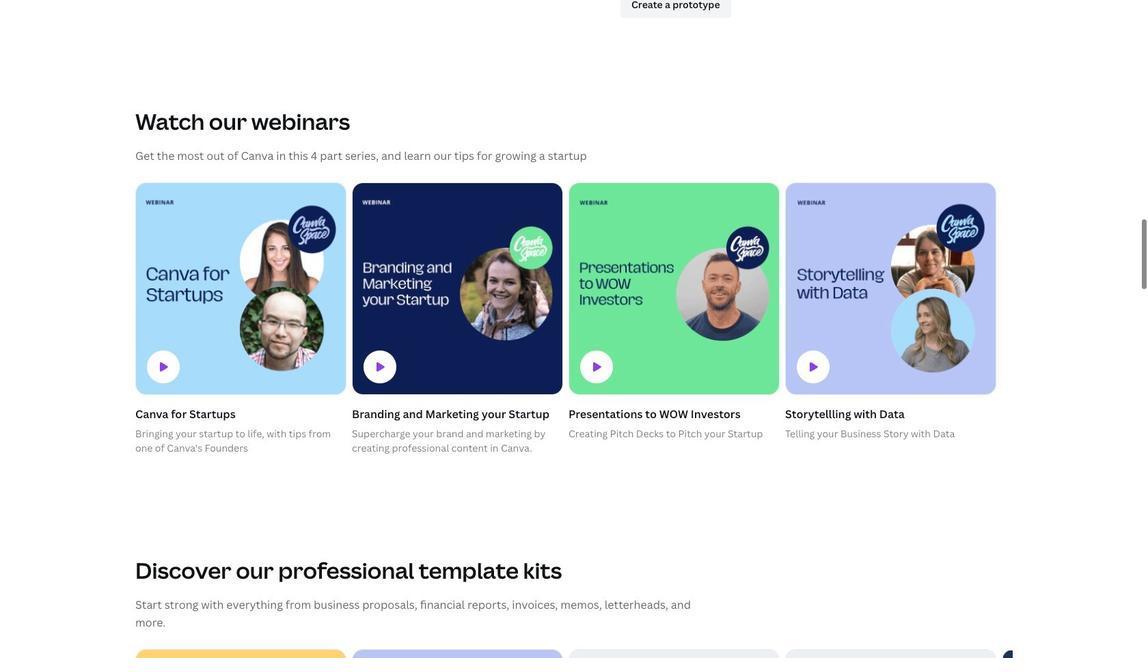 Task type: locate. For each thing, give the bounding box(es) containing it.
startup business_style1_toolkit image
[[570, 650, 779, 658]]

pitch kit_style2_toolkit 2 image
[[353, 650, 563, 658]]

pitch kit_style1_toolkit 2 image
[[136, 650, 346, 658]]



Task type: describe. For each thing, give the bounding box(es) containing it.
startup business_style2_toolkit image
[[786, 650, 996, 658]]

branding marketing events_style1_toolkit 2 image
[[1003, 650, 1149, 658]]



Task type: vqa. For each thing, say whether or not it's contained in the screenshot.
Startup Business_Style1_Toolkit image
yes



